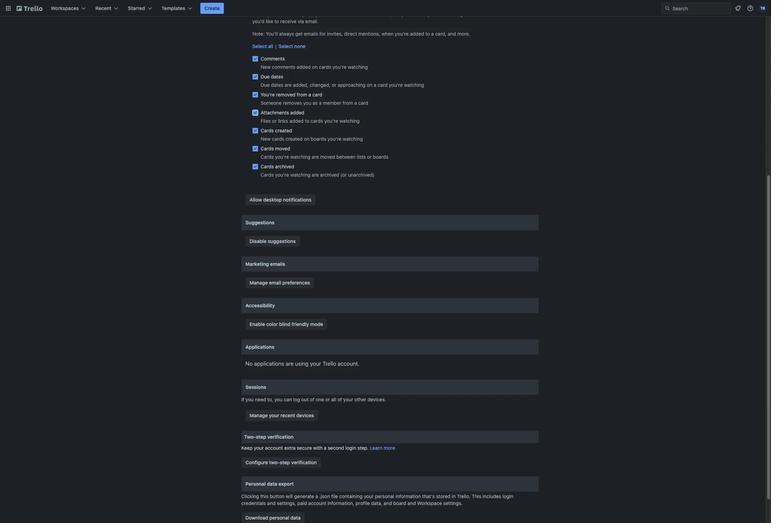 Task type: locate. For each thing, give the bounding box(es) containing it.
sessions
[[246, 384, 267, 390]]

0 horizontal spatial personal
[[270, 515, 289, 521]]

1 horizontal spatial on
[[312, 64, 318, 70]]

boards up cards you're watching are moved between lists or boards
[[311, 136, 327, 142]]

as
[[313, 100, 318, 106]]

boards right lists
[[373, 154, 389, 160]]

a
[[432, 31, 434, 37], [374, 82, 377, 88], [309, 92, 311, 98], [319, 100, 322, 106], [355, 100, 357, 106], [324, 445, 327, 451], [316, 493, 318, 499]]

0 vertical spatial moved
[[275, 146, 290, 151]]

accessibility
[[246, 303, 275, 308]]

you're
[[261, 92, 275, 98]]

to left card,
[[426, 31, 430, 37]]

and right data,
[[384, 500, 392, 506]]

0 horizontal spatial archived
[[275, 164, 294, 169]]

email down marketing emails
[[269, 280, 281, 286]]

of right "out"
[[310, 397, 315, 403]]

email right apply
[[326, 11, 337, 17]]

data up button
[[267, 481, 278, 487]]

2 horizontal spatial on
[[367, 82, 373, 88]]

via
[[298, 18, 304, 24]]

0 vertical spatial manage
[[250, 280, 268, 286]]

workspaces button
[[47, 3, 90, 14]]

select right | at the left top
[[279, 43, 293, 49]]

containing
[[340, 493, 363, 499]]

account down "two-step verification"
[[265, 445, 283, 451]]

2 of from the left
[[338, 397, 342, 403]]

no applications are using your trello account.
[[246, 361, 360, 367]]

on down files or links added to cards you're watching in the left of the page
[[304, 136, 310, 142]]

1 horizontal spatial from
[[343, 100, 353, 106]]

account down .json
[[309, 500, 327, 506]]

new down cards created
[[261, 136, 271, 142]]

data inside download personal data link
[[291, 515, 301, 521]]

personal up data,
[[375, 493, 395, 499]]

for
[[367, 11, 374, 17], [320, 31, 326, 37]]

step down extra
[[280, 460, 290, 465]]

new
[[261, 64, 271, 70], [261, 136, 271, 142]]

on right approaching on the left of the page
[[367, 82, 373, 88]]

of right one
[[338, 397, 342, 403]]

card
[[378, 82, 388, 88], [313, 92, 323, 98], [359, 100, 369, 106]]

login left the step.
[[346, 445, 357, 451]]

manage down marketing
[[250, 280, 268, 286]]

log
[[293, 397, 300, 403]]

data
[[267, 481, 278, 487], [291, 515, 301, 521]]

0 horizontal spatial on
[[304, 136, 310, 142]]

emails up manage email preferences
[[270, 261, 285, 267]]

a left .json
[[316, 493, 318, 499]]

0 horizontal spatial boards
[[311, 136, 327, 142]]

1 manage from the top
[[250, 280, 268, 286]]

1 new from the top
[[261, 64, 271, 70]]

1 vertical spatial preferences
[[283, 280, 310, 286]]

enable
[[250, 321, 265, 327]]

dates down comments
[[271, 74, 284, 80]]

1 horizontal spatial you
[[275, 397, 283, 403]]

select down note:
[[253, 43, 267, 49]]

your right using
[[310, 361, 321, 367]]

0 vertical spatial due
[[261, 74, 270, 80]]

2 vertical spatial on
[[304, 136, 310, 142]]

your up profile
[[364, 493, 374, 499]]

changed,
[[310, 82, 331, 88]]

1 vertical spatial due
[[261, 82, 270, 88]]

are
[[285, 82, 292, 88], [312, 154, 319, 160], [312, 172, 319, 178], [286, 361, 294, 367]]

someone
[[261, 100, 282, 106]]

0 vertical spatial preferences
[[268, 11, 294, 17]]

cards down as
[[311, 118, 323, 124]]

0 vertical spatial account
[[265, 445, 283, 451]]

0 horizontal spatial moved
[[275, 146, 290, 151]]

0 vertical spatial archived
[[275, 164, 294, 169]]

on for boards
[[304, 136, 310, 142]]

added down removes
[[291, 110, 305, 116]]

1 vertical spatial data
[[291, 515, 301, 521]]

1 vertical spatial dates
[[271, 82, 284, 88]]

0 vertical spatial verification
[[268, 434, 294, 440]]

cards for cards archived
[[261, 164, 274, 169]]

0 horizontal spatial card
[[313, 92, 323, 98]]

0 vertical spatial all
[[268, 43, 273, 49]]

secure
[[297, 445, 312, 451]]

login
[[346, 445, 357, 451], [503, 493, 514, 499]]

2 horizontal spatial notifications
[[496, 11, 523, 17]]

includes
[[483, 493, 502, 499]]

select all button
[[253, 43, 273, 50]]

0 vertical spatial created
[[275, 128, 292, 133]]

2 manage from the top
[[250, 413, 268, 418]]

from right member
[[343, 100, 353, 106]]

download
[[246, 515, 268, 521]]

can
[[284, 397, 292, 403]]

manage inside 'link'
[[250, 280, 268, 286]]

manage for manage email preferences
[[250, 280, 268, 286]]

to right like
[[275, 18, 279, 24]]

2 dates from the top
[[271, 82, 284, 88]]

0 horizontal spatial account
[[265, 445, 283, 451]]

allow desktop notifications link
[[246, 194, 316, 205]]

verification up extra
[[268, 434, 294, 440]]

new down 'comments'
[[261, 64, 271, 70]]

1 dates from the top
[[271, 74, 284, 80]]

added up added,
[[297, 64, 311, 70]]

emails
[[304, 31, 319, 37], [270, 261, 285, 267]]

and down button
[[267, 500, 276, 506]]

1 due from the top
[[261, 74, 270, 80]]

are left using
[[286, 361, 294, 367]]

0 horizontal spatial step
[[256, 434, 266, 440]]

disable suggestions link
[[246, 236, 300, 247]]

out
[[302, 397, 309, 403]]

using
[[295, 361, 309, 367]]

dates
[[271, 74, 284, 80], [271, 82, 284, 88]]

archived down the cards moved
[[275, 164, 294, 169]]

on for cards
[[312, 64, 318, 70]]

workspaces
[[51, 5, 79, 11]]

0 horizontal spatial login
[[346, 445, 357, 451]]

personal inside clicking this button will generate a .json file containing your personal information that's stored in trello. this includes login credentials and settings, paid account information, profile data, and board and workspace settings.
[[375, 493, 395, 499]]

archived left the (or
[[320, 172, 339, 178]]

1 of from the left
[[310, 397, 315, 403]]

1 vertical spatial account
[[309, 500, 327, 506]]

1 horizontal spatial notifications
[[339, 11, 366, 17]]

to right apply
[[320, 11, 324, 17]]

trello
[[323, 361, 337, 367]]

card up as
[[313, 92, 323, 98]]

desktop
[[264, 197, 282, 203]]

3 cards from the top
[[261, 154, 274, 160]]

0 vertical spatial dates
[[271, 74, 284, 80]]

verification
[[268, 434, 294, 440], [291, 460, 317, 465]]

data down 'paid'
[[291, 515, 301, 521]]

cards right lists,
[[414, 11, 427, 17]]

cards for cards you're watching are archived (or unarchived)
[[261, 172, 274, 178]]

1 vertical spatial manage
[[250, 413, 268, 418]]

due for due dates are added, changed, or approaching on a card you're watching
[[261, 82, 270, 88]]

1 vertical spatial email
[[269, 280, 281, 286]]

1 horizontal spatial select
[[279, 43, 293, 49]]

stored
[[437, 493, 451, 499]]

due for due dates
[[261, 74, 270, 80]]

1 vertical spatial personal
[[270, 515, 289, 521]]

create button
[[201, 3, 224, 14]]

files or links added to cards you're watching
[[261, 118, 360, 124]]

1 vertical spatial card
[[313, 92, 323, 98]]

all right one
[[332, 397, 337, 403]]

1 horizontal spatial email
[[326, 11, 337, 17]]

1 vertical spatial new
[[261, 136, 271, 142]]

(or
[[341, 172, 347, 178]]

to up new cards created on boards you're watching
[[305, 118, 310, 124]]

2 cards from the top
[[261, 146, 274, 151]]

cards moved
[[261, 146, 290, 151]]

you right if
[[246, 397, 254, 403]]

this
[[261, 493, 269, 499]]

new comments added on cards you're watching
[[261, 64, 368, 70]]

moved up cards archived
[[275, 146, 290, 151]]

1 horizontal spatial data
[[291, 515, 301, 521]]

5 cards from the top
[[261, 172, 274, 178]]

select right .
[[466, 11, 480, 17]]

in
[[452, 493, 456, 499]]

1 horizontal spatial for
[[367, 11, 374, 17]]

you
[[304, 100, 312, 106], [246, 397, 254, 403], [275, 397, 283, 403]]

cards for cards you're watching are moved between lists or boards
[[261, 154, 274, 160]]

a up someone removes you as a member from a card
[[309, 92, 311, 98]]

1 horizontal spatial all
[[332, 397, 337, 403]]

1 horizontal spatial moved
[[320, 154, 335, 160]]

1 vertical spatial emails
[[270, 261, 285, 267]]

you're
[[428, 11, 442, 17], [395, 31, 409, 37], [333, 64, 347, 70], [389, 82, 403, 88], [325, 118, 339, 124], [328, 136, 342, 142], [275, 154, 289, 160], [275, 172, 289, 178]]

1 vertical spatial moved
[[320, 154, 335, 160]]

or right one
[[326, 397, 330, 403]]

step up configure
[[256, 434, 266, 440]]

manage email preferences link
[[246, 277, 314, 288]]

like
[[266, 18, 273, 24]]

cards for cards created
[[261, 128, 274, 133]]

2 new from the top
[[261, 136, 271, 142]]

notifications right the desktop
[[283, 197, 312, 203]]

1 horizontal spatial card
[[359, 100, 369, 106]]

between
[[337, 154, 356, 160]]

1 vertical spatial boards
[[373, 154, 389, 160]]

select inside the . select which notifications you'd like to receive via email.
[[466, 11, 480, 17]]

emails right get on the top left of page
[[304, 31, 319, 37]]

created down cards created
[[286, 136, 303, 142]]

1 cards from the top
[[261, 128, 274, 133]]

starred button
[[124, 3, 156, 14]]

0 horizontal spatial data
[[267, 481, 278, 487]]

starred
[[128, 5, 145, 11]]

recent button
[[91, 3, 123, 14]]

verification down secure
[[291, 460, 317, 465]]

someone removes you as a member from a card
[[261, 100, 369, 106]]

marketing
[[246, 261, 269, 267]]

configure two-step verification link
[[242, 457, 321, 468]]

login right the includes
[[503, 493, 514, 499]]

personal
[[375, 493, 395, 499], [270, 515, 289, 521]]

0 horizontal spatial notifications
[[283, 197, 312, 203]]

0 horizontal spatial you
[[246, 397, 254, 403]]

0 vertical spatial new
[[261, 64, 271, 70]]

for left invites,
[[320, 31, 326, 37]]

0 vertical spatial from
[[297, 92, 307, 98]]

your left the other
[[344, 397, 354, 403]]

removed
[[276, 92, 296, 98]]

1 vertical spatial step
[[280, 460, 290, 465]]

on up changed,
[[312, 64, 318, 70]]

friendly
[[292, 321, 309, 327]]

added
[[410, 31, 425, 37], [297, 64, 311, 70], [291, 110, 305, 116], [290, 118, 304, 124]]

or down attachments
[[272, 118, 277, 124]]

two-step verification
[[244, 434, 294, 440]]

dates for due dates
[[271, 74, 284, 80]]

account
[[265, 445, 283, 451], [309, 500, 327, 506]]

you right to,
[[275, 397, 283, 403]]

cards you're watching are archived (or unarchived)
[[261, 172, 375, 178]]

settings,
[[277, 500, 296, 506]]

1 horizontal spatial personal
[[375, 493, 395, 499]]

0 vertical spatial emails
[[304, 31, 319, 37]]

generate
[[295, 493, 314, 499]]

4 cards from the top
[[261, 164, 274, 169]]

1 vertical spatial archived
[[320, 172, 339, 178]]

for left boards,
[[367, 11, 374, 17]]

on
[[312, 64, 318, 70], [367, 82, 373, 88], [304, 136, 310, 142]]

notifications right which
[[496, 11, 523, 17]]

card right approaching on the left of the page
[[378, 82, 388, 88]]

1 vertical spatial from
[[343, 100, 353, 106]]

.
[[463, 11, 465, 17]]

marketing emails
[[246, 261, 285, 267]]

login inside clicking this button will generate a .json file containing your personal information that's stored in trello. this includes login credentials and settings, paid account information, profile data, and board and workspace settings.
[[503, 493, 514, 499]]

1 vertical spatial for
[[320, 31, 326, 37]]

all
[[268, 43, 273, 49], [332, 397, 337, 403]]

added right the links
[[290, 118, 304, 124]]

personal down 'settings,'
[[270, 515, 289, 521]]

1 horizontal spatial of
[[338, 397, 342, 403]]

cards for cards moved
[[261, 146, 274, 151]]

2 due from the top
[[261, 82, 270, 88]]

from down added,
[[297, 92, 307, 98]]

1 vertical spatial on
[[367, 82, 373, 88]]

0 vertical spatial login
[[346, 445, 357, 451]]

new cards created on boards you're watching
[[261, 136, 363, 142]]

moved left 'between'
[[320, 154, 335, 160]]

0 horizontal spatial emails
[[270, 261, 285, 267]]

created down the links
[[275, 128, 292, 133]]

0 vertical spatial personal
[[375, 493, 395, 499]]

all left | at the left top
[[268, 43, 273, 49]]

your
[[310, 361, 321, 367], [344, 397, 354, 403], [269, 413, 279, 418], [254, 445, 264, 451], [364, 493, 374, 499]]

learn more link
[[370, 445, 396, 451]]

2 horizontal spatial select
[[466, 11, 480, 17]]

0 vertical spatial card
[[378, 82, 388, 88]]

0 horizontal spatial for
[[320, 31, 326, 37]]

.json
[[320, 493, 330, 499]]

0 horizontal spatial email
[[269, 280, 281, 286]]

dates down due dates at the left top of the page
[[271, 82, 284, 88]]

email inside 'link'
[[269, 280, 281, 286]]

1 horizontal spatial login
[[503, 493, 514, 499]]

0 horizontal spatial all
[[268, 43, 273, 49]]

mode
[[311, 321, 323, 327]]

or
[[332, 82, 337, 88], [272, 118, 277, 124], [367, 154, 372, 160], [326, 397, 330, 403]]

notifications up the direct
[[339, 11, 366, 17]]

you left as
[[304, 100, 312, 106]]

0 vertical spatial step
[[256, 434, 266, 440]]

notifications inside the . select which notifications you'd like to receive via email.
[[496, 11, 523, 17]]

note: you'll always get emails for invites, direct mentions, when you're added to a card, and more.
[[253, 31, 471, 37]]

1 horizontal spatial account
[[309, 500, 327, 506]]

0 vertical spatial boards
[[311, 136, 327, 142]]

email
[[326, 11, 337, 17], [269, 280, 281, 286]]

0 horizontal spatial of
[[310, 397, 315, 403]]

member
[[323, 100, 342, 106]]

0 vertical spatial on
[[312, 64, 318, 70]]

personal inside download personal data link
[[270, 515, 289, 521]]

manage down need
[[250, 413, 268, 418]]

moved
[[275, 146, 290, 151], [320, 154, 335, 160]]

card down approaching on the left of the page
[[359, 100, 369, 106]]

personal data export
[[246, 481, 294, 487]]

1 vertical spatial login
[[503, 493, 514, 499]]

a right with
[[324, 445, 327, 451]]

a right as
[[319, 100, 322, 106]]



Task type: vqa. For each thing, say whether or not it's contained in the screenshot.


Task type: describe. For each thing, give the bounding box(es) containing it.
0 vertical spatial for
[[367, 11, 374, 17]]

comments
[[261, 56, 285, 62]]

and down information
[[408, 500, 416, 506]]

always
[[279, 31, 294, 37]]

apply
[[306, 11, 318, 17]]

color
[[267, 321, 278, 327]]

recent
[[281, 413, 295, 418]]

personal
[[246, 481, 266, 487]]

step.
[[358, 445, 369, 451]]

comments
[[272, 64, 296, 70]]

these
[[253, 11, 266, 17]]

1 horizontal spatial boards
[[373, 154, 389, 160]]

cards archived
[[261, 164, 294, 169]]

data,
[[371, 500, 383, 506]]

or right changed,
[[332, 82, 337, 88]]

if you need to, you can log out of one or all of your other devices.
[[242, 397, 387, 403]]

blind
[[279, 321, 291, 327]]

select none button
[[279, 43, 306, 50]]

two-
[[270, 460, 280, 465]]

only
[[296, 11, 305, 17]]

email.
[[306, 18, 319, 24]]

devices.
[[368, 397, 387, 403]]

primary element
[[0, 0, 772, 17]]

Search field
[[671, 3, 731, 13]]

a left card,
[[432, 31, 434, 37]]

lists
[[357, 154, 366, 160]]

configure two-step verification
[[246, 460, 317, 465]]

1 horizontal spatial emails
[[304, 31, 319, 37]]

devices
[[297, 413, 314, 418]]

are up cards you're watching are archived (or unarchived)
[[312, 154, 319, 160]]

none
[[295, 43, 306, 49]]

your inside clicking this button will generate a .json file containing your personal information that's stored in trello. this includes login credentials and settings, paid account information, profile data, and board and workspace settings.
[[364, 493, 374, 499]]

|
[[276, 43, 277, 49]]

due dates are added, changed, or approaching on a card you're watching
[[261, 82, 425, 88]]

2 vertical spatial card
[[359, 100, 369, 106]]

your left recent
[[269, 413, 279, 418]]

new for new cards created on boards you're watching
[[261, 136, 271, 142]]

unarchived)
[[348, 172, 375, 178]]

if
[[242, 397, 244, 403]]

cards created
[[261, 128, 292, 133]]

dates for due dates are added, changed, or approaching on a card you're watching
[[271, 82, 284, 88]]

1 horizontal spatial step
[[280, 460, 290, 465]]

1 horizontal spatial archived
[[320, 172, 339, 178]]

open information menu image
[[748, 5, 755, 12]]

clicking this button will generate a .json file containing your personal information that's stored in trello. this includes login credentials and settings, paid account information, profile data, and board and workspace settings.
[[242, 493, 514, 506]]

2 horizontal spatial you
[[304, 100, 312, 106]]

1 vertical spatial all
[[332, 397, 337, 403]]

suggestions
[[246, 220, 275, 225]]

your right the keep
[[254, 445, 264, 451]]

and right lists,
[[405, 11, 413, 17]]

manage for manage your recent devices
[[250, 413, 268, 418]]

watching link
[[443, 11, 463, 17]]

you'd
[[253, 18, 265, 24]]

search image
[[665, 6, 671, 11]]

download personal data
[[246, 515, 301, 521]]

need
[[255, 397, 266, 403]]

a right approaching on the left of the page
[[374, 82, 377, 88]]

to inside the . select which notifications you'd like to receive via email.
[[275, 18, 279, 24]]

card,
[[436, 31, 447, 37]]

0 horizontal spatial select
[[253, 43, 267, 49]]

a inside clicking this button will generate a .json file containing your personal information that's stored in trello. this includes login credentials and settings, paid account information, profile data, and board and workspace settings.
[[316, 493, 318, 499]]

or right lists
[[367, 154, 372, 160]]

manage your recent devices
[[250, 413, 314, 418]]

manage email preferences
[[250, 280, 310, 286]]

0 horizontal spatial from
[[297, 92, 307, 98]]

links
[[278, 118, 288, 124]]

settings.
[[444, 500, 463, 506]]

keep your account extra secure with a second login step. learn more
[[242, 445, 396, 451]]

0 vertical spatial email
[[326, 11, 337, 17]]

due dates
[[261, 74, 284, 80]]

cards up changed,
[[319, 64, 332, 70]]

added left card,
[[410, 31, 425, 37]]

workspace
[[418, 500, 442, 506]]

a down approaching on the left of the page
[[355, 100, 357, 106]]

applications
[[254, 361, 285, 367]]

when
[[382, 31, 394, 37]]

account inside clicking this button will generate a .json file containing your personal information that's stored in trello. this includes login credentials and settings, paid account information, profile data, and board and workspace settings.
[[309, 500, 327, 506]]

enable color blind friendly mode link
[[246, 319, 328, 330]]

note:
[[253, 31, 265, 37]]

which
[[482, 11, 495, 17]]

back to home image
[[17, 3, 43, 14]]

select all | select none
[[253, 43, 306, 49]]

tyler black (tylerblack440) image
[[759, 4, 768, 12]]

to,
[[268, 397, 273, 403]]

are down cards you're watching are moved between lists or boards
[[312, 172, 319, 178]]

and right card,
[[448, 31, 456, 37]]

cards you're watching are moved between lists or boards
[[261, 154, 389, 160]]

0 notifications image
[[735, 4, 743, 12]]

0 vertical spatial data
[[267, 481, 278, 487]]

get
[[296, 31, 303, 37]]

1 vertical spatial created
[[286, 136, 303, 142]]

mentions,
[[359, 31, 381, 37]]

manage your recent devices link
[[246, 410, 318, 421]]

board
[[394, 500, 407, 506]]

enable color blind friendly mode
[[250, 321, 323, 327]]

download personal data link
[[242, 512, 305, 523]]

are up removed
[[285, 82, 292, 88]]

removes
[[283, 100, 302, 106]]

profile
[[356, 500, 370, 506]]

account.
[[338, 361, 360, 367]]

attachments
[[261, 110, 289, 116]]

cards down cards created
[[272, 136, 285, 142]]

disable
[[250, 238, 267, 244]]

2 horizontal spatial card
[[378, 82, 388, 88]]

approaching
[[338, 82, 366, 88]]

templates
[[162, 5, 185, 11]]

lists,
[[393, 11, 403, 17]]

boards,
[[375, 11, 392, 17]]

new for new comments added on cards you're watching
[[261, 64, 271, 70]]

1 vertical spatial verification
[[291, 460, 317, 465]]

applications
[[246, 344, 275, 350]]

allow
[[250, 197, 262, 203]]

this
[[472, 493, 482, 499]]

no
[[246, 361, 253, 367]]

will
[[286, 493, 293, 499]]

. select which notifications you'd like to receive via email.
[[253, 11, 523, 24]]

invites,
[[327, 31, 343, 37]]

preferences inside 'link'
[[283, 280, 310, 286]]



